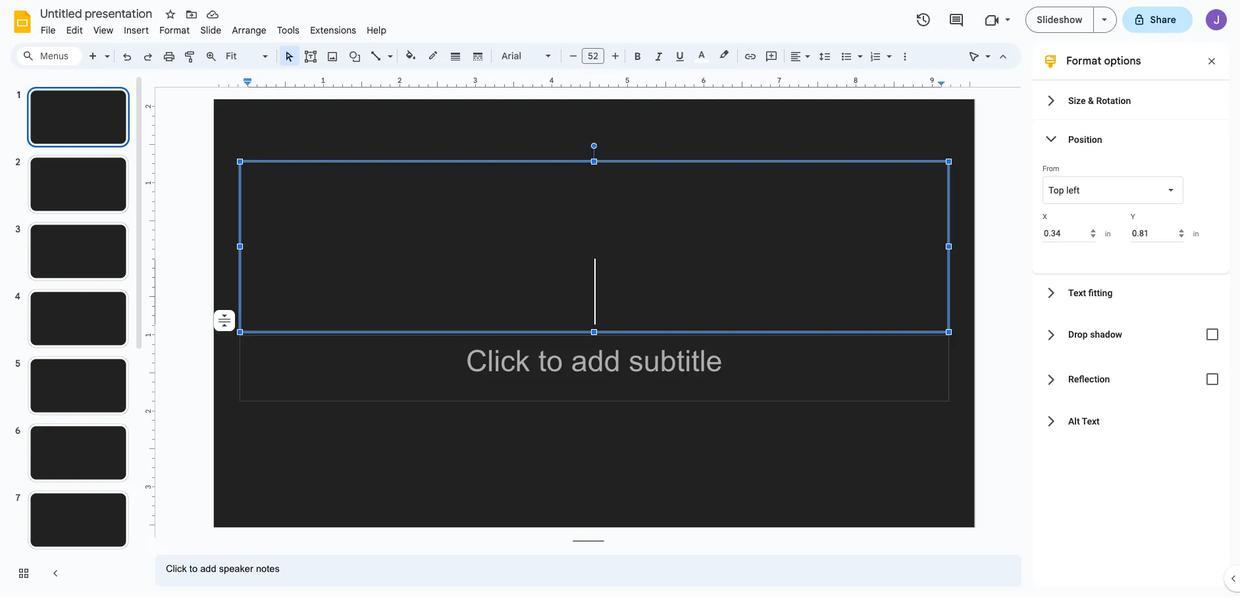 Task type: vqa. For each thing, say whether or not it's contained in the screenshot.
Insert
yes



Task type: describe. For each thing, give the bounding box(es) containing it.
share
[[1151, 14, 1177, 26]]

text fitting
[[1069, 287, 1113, 298]]

extensions
[[310, 24, 356, 36]]

border color: transparent image
[[426, 47, 441, 64]]

size & rotation tab
[[1033, 81, 1230, 120]]

drop shadow
[[1069, 329, 1123, 340]]

position
[[1069, 134, 1103, 145]]

&
[[1089, 95, 1094, 106]]

alt text tab
[[1033, 402, 1230, 441]]

right margin image
[[938, 77, 975, 87]]

slideshow
[[1037, 14, 1083, 26]]

top left option
[[1049, 184, 1080, 197]]

options
[[1105, 55, 1142, 68]]

size
[[1069, 95, 1086, 106]]

Star checkbox
[[161, 5, 180, 24]]

shadow
[[1091, 329, 1123, 340]]

Zoom field
[[222, 47, 274, 66]]

y
[[1131, 213, 1136, 221]]

edit menu item
[[61, 22, 88, 38]]

from
[[1043, 165, 1060, 173]]

Toggle shadow checkbox
[[1200, 321, 1226, 348]]

highlight color image
[[717, 47, 732, 63]]

X position, measured in inches. Value must be between -58712 and 58712 text field
[[1043, 225, 1096, 242]]

edit
[[66, 24, 83, 36]]

position tab
[[1033, 120, 1230, 159]]

text fitting tab
[[1033, 273, 1230, 312]]

slideshow button
[[1026, 7, 1094, 33]]

help menu item
[[362, 22, 392, 38]]

0 vertical spatial text
[[1069, 287, 1087, 298]]

insert image image
[[325, 47, 340, 65]]

Toggle reflection checkbox
[[1200, 366, 1226, 392]]

format options application
[[0, 0, 1241, 597]]

view
[[93, 24, 113, 36]]

file menu item
[[36, 22, 61, 38]]

tools
[[277, 24, 300, 36]]

border weight option
[[448, 47, 463, 65]]

arial
[[502, 50, 522, 62]]

format options
[[1067, 55, 1142, 68]]

file
[[41, 24, 56, 36]]

arrange
[[232, 24, 267, 36]]

shape image
[[347, 47, 363, 65]]



Task type: locate. For each thing, give the bounding box(es) containing it.
format down star checkbox
[[159, 24, 190, 36]]

text right alt
[[1082, 416, 1100, 426]]

top left
[[1049, 185, 1080, 196]]

line & paragraph spacing image
[[818, 47, 833, 65]]

format inside section
[[1067, 55, 1102, 68]]

x
[[1043, 213, 1048, 221]]

in for y
[[1194, 229, 1200, 238]]

toggle shadow image
[[1200, 321, 1226, 348]]

reflection
[[1069, 374, 1111, 385]]

presentation options image
[[1102, 18, 1107, 21]]

1 vertical spatial text
[[1082, 416, 1100, 426]]

navigation
[[0, 74, 145, 597]]

Y position, measured in inches. Value must be between -58712 and 58712 text field
[[1131, 225, 1184, 242]]

slide menu item
[[195, 22, 227, 38]]

text color image
[[695, 47, 709, 63]]

left
[[1067, 185, 1080, 196]]

insert
[[124, 24, 149, 36]]

0 vertical spatial format
[[159, 24, 190, 36]]

0 horizontal spatial in
[[1106, 229, 1111, 238]]

2 in from the left
[[1194, 229, 1200, 238]]

1 in from the left
[[1106, 229, 1111, 238]]

menu bar banner
[[0, 0, 1241, 597]]

fitting
[[1089, 287, 1113, 298]]

drop shadow tab
[[1033, 312, 1230, 357]]

alt
[[1069, 416, 1080, 426]]

Font size field
[[582, 48, 610, 67]]

main toolbar
[[82, 0, 915, 374]]

Zoom text field
[[224, 47, 261, 65]]

text left the fitting
[[1069, 287, 1087, 298]]

in right x position, measured in inches. value must be between -58712 and 58712 text box
[[1106, 229, 1111, 238]]

slide
[[200, 24, 222, 36]]

format for format
[[159, 24, 190, 36]]

menu bar
[[36, 17, 392, 39]]

format for format options
[[1067, 55, 1102, 68]]

Menus field
[[16, 47, 82, 65]]

format menu item
[[154, 22, 195, 38]]

help
[[367, 24, 387, 36]]

option
[[214, 310, 235, 331]]

share button
[[1122, 7, 1193, 33]]

insert menu item
[[119, 22, 154, 38]]

alt text
[[1069, 416, 1100, 426]]

navigation inside format options application
[[0, 74, 145, 597]]

1 vertical spatial format
[[1067, 55, 1102, 68]]

font list. arial selected. option
[[502, 47, 538, 65]]

left margin image
[[215, 77, 252, 87]]

1 horizontal spatial format
[[1067, 55, 1102, 68]]

select line image
[[385, 47, 393, 52]]

format options section
[[1033, 43, 1230, 587]]

format inside 'menu item'
[[159, 24, 190, 36]]

text
[[1069, 287, 1087, 298], [1082, 416, 1100, 426]]

reflection tab
[[1033, 357, 1230, 402]]

shrink text on overflow image
[[215, 311, 234, 330]]

in
[[1106, 229, 1111, 238], [1194, 229, 1200, 238]]

toggle reflection image
[[1200, 366, 1226, 392]]

format
[[159, 24, 190, 36], [1067, 55, 1102, 68]]

mode and view toolbar
[[964, 43, 1014, 69]]

Rename text field
[[36, 5, 160, 21]]

extensions menu item
[[305, 22, 362, 38]]

0 horizontal spatial format
[[159, 24, 190, 36]]

in right y position, measured in inches. value must be between -58712 and 58712 text box
[[1194, 229, 1200, 238]]

rotation
[[1097, 95, 1132, 106]]

size & rotation
[[1069, 95, 1132, 106]]

menu bar containing file
[[36, 17, 392, 39]]

top
[[1049, 185, 1065, 196]]

tools menu item
[[272, 22, 305, 38]]

view menu item
[[88, 22, 119, 38]]

format left the options on the right top of page
[[1067, 55, 1102, 68]]

new slide with layout image
[[101, 47, 110, 52]]

menu bar inside menu bar banner
[[36, 17, 392, 39]]

drop
[[1069, 329, 1088, 340]]

1 horizontal spatial in
[[1194, 229, 1200, 238]]

fill color: transparent image
[[403, 47, 418, 64]]

border dash option
[[471, 47, 486, 65]]

arrange menu item
[[227, 22, 272, 38]]

Font size text field
[[583, 48, 604, 64]]

in for x
[[1106, 229, 1111, 238]]



